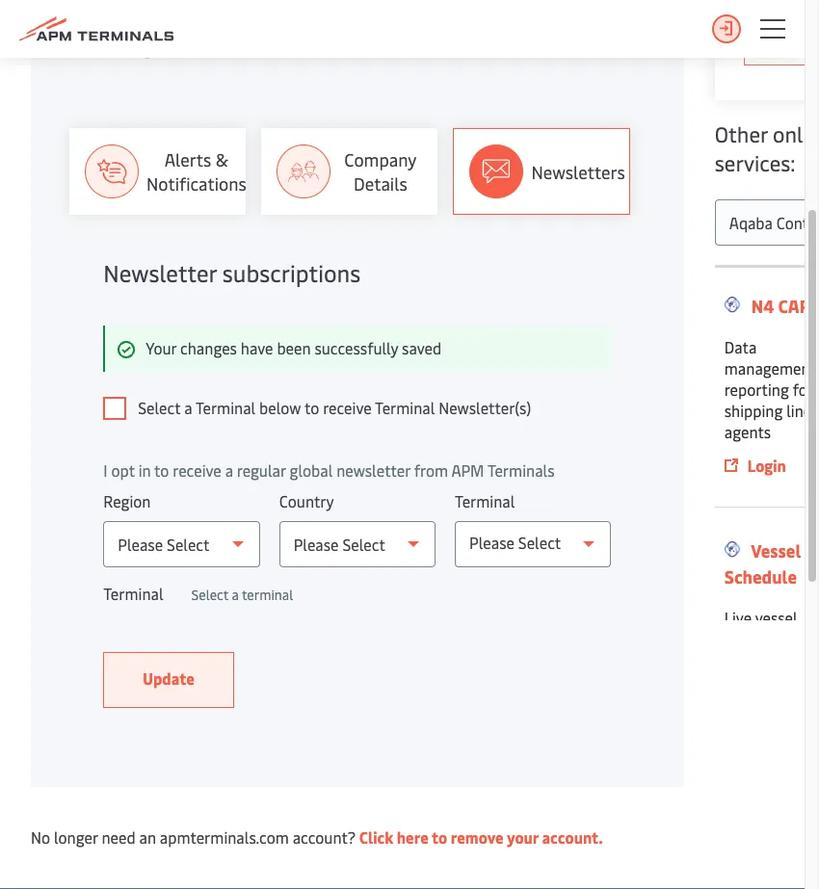 Task type: vqa. For each thing, say whether or not it's contained in the screenshot.
working in the left bottom of the page
no



Task type: describe. For each thing, give the bounding box(es) containing it.
schedule.
[[725, 629, 790, 650]]

manage
[[103, 38, 160, 59]]

have
[[241, 337, 273, 359]]

select a terminal
[[191, 586, 293, 604]]

vessel
[[755, 607, 798, 629]]

notifications
[[147, 172, 246, 196]]

remove
[[451, 827, 504, 848]]

login
[[748, 455, 786, 476]]

open
[[790, 1, 819, 22]]

open form link
[[744, 0, 819, 66]]

tab list containing alerts & notifications
[[69, 128, 646, 215]]

onlin
[[773, 120, 819, 148]]

terminal down the 'apm'
[[455, 491, 515, 512]]

need
[[102, 827, 136, 848]]

0 vertical spatial to
[[305, 397, 319, 418]]

terminals
[[488, 460, 555, 481]]

live vessel schedule.
[[725, 607, 798, 650]]

company details button
[[261, 128, 438, 215]]

apm
[[451, 460, 484, 481]]

alerts & notifications
[[147, 147, 246, 196]]

alerts
[[165, 147, 211, 172]]

newsletters
[[532, 160, 625, 184]]

apmterminals.com
[[160, 827, 289, 848]]

update
[[143, 668, 195, 689]]

terminal
[[242, 586, 293, 604]]

i opt in to receive a regular global newsletter from apm terminals
[[103, 460, 555, 481]]

region
[[103, 491, 151, 512]]

subscriptions
[[222, 257, 361, 288]]

&
[[216, 147, 228, 172]]

open form
[[789, 1, 819, 46]]

newsletter
[[337, 460, 410, 481]]

click here to remove your account. link
[[359, 827, 603, 848]]

your
[[507, 827, 539, 848]]

manage authentication
[[103, 38, 269, 59]]

form
[[789, 25, 819, 46]]

below
[[259, 397, 301, 418]]

your changes have been  successfully saved
[[146, 337, 442, 359]]

here
[[397, 827, 429, 848]]

company
[[344, 147, 417, 172]]

opt
[[111, 460, 135, 481]]

terminal left below
[[196, 397, 256, 418]]

your
[[146, 337, 177, 359]]

saved
[[402, 337, 442, 359]]



Task type: locate. For each thing, give the bounding box(es) containing it.
2 vertical spatial select
[[191, 586, 229, 604]]

no longer need an apmterminals.com account? click here to remove your account.
[[31, 827, 603, 848]]

details
[[354, 172, 407, 196]]

1 vertical spatial select
[[518, 532, 561, 553]]

to right below
[[305, 397, 319, 418]]

select a terminal below to receive terminal newsletter(s)
[[138, 397, 531, 418]]

0 vertical spatial select
[[138, 397, 181, 418]]

newsletters button
[[453, 128, 630, 215]]

2 vertical spatial to
[[432, 827, 447, 848]]

select right select a terminal below to receive terminal newsletter(s) option
[[138, 397, 181, 418]]

receive down 'successfully' on the top of page
[[323, 397, 372, 418]]

update button
[[103, 653, 234, 709]]

Select a Terminal below to receive Terminal Newsletter(s) checkbox
[[103, 397, 127, 420]]

1 horizontal spatial receive
[[323, 397, 372, 418]]

regular
[[237, 460, 286, 481]]

account?
[[293, 827, 356, 848]]

2 horizontal spatial to
[[432, 827, 447, 848]]

alerts & notifications button
[[69, 128, 246, 215]]

newsletter(s)
[[439, 397, 531, 418]]

1 vertical spatial receive
[[173, 460, 221, 481]]

n4 cap
[[748, 294, 810, 318]]

company details
[[344, 147, 417, 196]]

a
[[184, 397, 192, 418], [225, 460, 233, 481], [232, 586, 239, 604]]

a for terminal
[[232, 586, 239, 604]]

0 horizontal spatial to
[[154, 460, 169, 481]]

0 horizontal spatial receive
[[173, 460, 221, 481]]

been
[[277, 337, 311, 359]]

select for select a terminal below to receive terminal newsletter(s)
[[138, 397, 181, 418]]

select
[[138, 397, 181, 418], [518, 532, 561, 553], [191, 586, 229, 604]]

tab list
[[69, 128, 646, 215]]

vessel schedule
[[725, 539, 801, 589]]

login link
[[725, 454, 819, 478]]

a down changes
[[184, 397, 192, 418]]

i
[[103, 460, 108, 481]]

terminal
[[196, 397, 256, 418], [375, 397, 435, 418], [455, 491, 515, 512], [103, 583, 163, 604]]

cap
[[778, 294, 810, 318]]

data
[[725, 336, 757, 358]]

terminal down saved
[[375, 397, 435, 418]]

2 horizontal spatial select
[[518, 532, 561, 553]]

select right please
[[518, 532, 561, 553]]

1 horizontal spatial select
[[191, 586, 229, 604]]

successfully
[[315, 337, 398, 359]]

changes
[[180, 337, 237, 359]]

from
[[414, 460, 448, 481]]

in
[[138, 460, 151, 481]]

0 vertical spatial a
[[184, 397, 192, 418]]

authentication
[[163, 38, 269, 59]]

select left terminal
[[191, 586, 229, 604]]

manage authentication link
[[103, 37, 277, 61]]

please
[[470, 532, 515, 553]]

0 horizontal spatial select
[[138, 397, 181, 418]]

terminal up update
[[103, 583, 163, 604]]

click
[[359, 827, 394, 848]]

n4
[[752, 294, 774, 318]]

other
[[715, 120, 768, 148]]

longer
[[54, 827, 98, 848]]

2 vertical spatial a
[[232, 586, 239, 604]]

newsletter subscriptions
[[103, 257, 361, 288]]

1 horizontal spatial to
[[305, 397, 319, 418]]

please select
[[470, 532, 561, 553]]

an
[[139, 827, 156, 848]]

newsletter
[[103, 257, 217, 288]]

1 vertical spatial a
[[225, 460, 233, 481]]

account.
[[542, 827, 603, 848]]

a left regular
[[225, 460, 233, 481]]

global
[[290, 460, 333, 481]]

1 vertical spatial to
[[154, 460, 169, 481]]

0 vertical spatial receive
[[323, 397, 372, 418]]

country
[[279, 491, 334, 512]]

schedule
[[725, 565, 797, 589]]

a left terminal
[[232, 586, 239, 604]]

live
[[725, 607, 752, 629]]

to right in
[[154, 460, 169, 481]]

receive right in
[[173, 460, 221, 481]]

select for select a terminal
[[191, 586, 229, 604]]

no
[[31, 827, 50, 848]]

to
[[305, 397, 319, 418], [154, 460, 169, 481], [432, 827, 447, 848]]

data management
[[725, 336, 819, 442]]

receive
[[323, 397, 372, 418], [173, 460, 221, 481]]

other onlin
[[715, 120, 819, 177]]

to right here
[[432, 827, 447, 848]]

vessel
[[751, 539, 801, 563]]

a for terminal
[[184, 397, 192, 418]]



